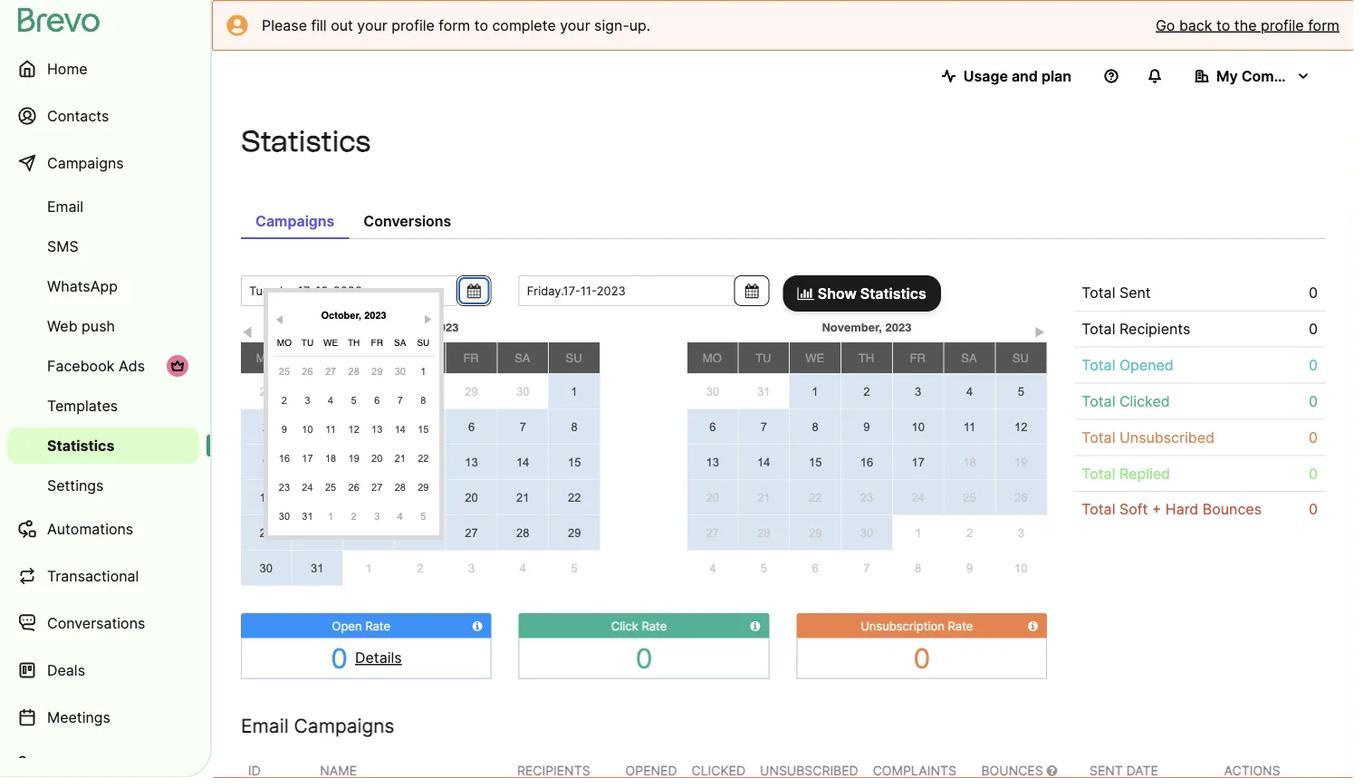 Task type: locate. For each thing, give the bounding box(es) containing it.
2 horizontal spatial 21 link
[[739, 480, 790, 515]]

2 horizontal spatial 18 link
[[945, 445, 996, 479]]

2023 inside october, 2023 ▶
[[365, 310, 387, 321]]

1 horizontal spatial your
[[560, 16, 591, 34]]

1 horizontal spatial ◀ link
[[273, 310, 287, 326]]

0 horizontal spatial to
[[475, 16, 488, 34]]

2 horizontal spatial 20
[[707, 491, 720, 504]]

to left complete
[[475, 16, 488, 34]]

0 horizontal spatial 12 link
[[346, 417, 362, 442]]

total
[[1082, 284, 1116, 302], [1082, 320, 1116, 338], [1082, 356, 1116, 374], [1082, 392, 1116, 410], [1082, 429, 1116, 446], [1082, 465, 1116, 482], [1082, 501, 1116, 519]]

0 horizontal spatial 18 link
[[323, 446, 339, 471]]

0 horizontal spatial we
[[324, 338, 338, 348]]

rate
[[365, 619, 391, 633], [642, 619, 667, 633], [948, 619, 974, 633]]

21 link for 14 link for 13 link corresponding to the leftmost 20 link
[[392, 446, 408, 471]]

left___rvooi image
[[170, 359, 185, 373]]

2023 for november, 2023 ▶
[[886, 320, 912, 334]]

0 vertical spatial 31
[[758, 385, 771, 399]]

2 horizontal spatial 22
[[809, 491, 822, 504]]

12 link for 13 link associated with the middle 20 link
[[395, 445, 446, 479]]

november, 2023 ▶
[[822, 320, 1046, 339]]

6 total from the top
[[1082, 465, 1116, 482]]

0 horizontal spatial email
[[47, 198, 83, 215]]

meetings link
[[7, 696, 199, 740]]

0 for total clicked
[[1310, 392, 1319, 410]]

1 horizontal spatial calendar image
[[746, 284, 759, 298]]

0 horizontal spatial october,
[[321, 310, 362, 321]]

0 horizontal spatial 22 link
[[416, 446, 432, 471]]

your
[[357, 16, 388, 34], [560, 16, 591, 34]]

2 horizontal spatial 19
[[1015, 455, 1028, 469]]

2 horizontal spatial 21
[[758, 491, 771, 504]]

16 for 14 link for 13 link associated with the middle 20 link 15 link
[[260, 491, 273, 504]]

total for total replied
[[1082, 465, 1116, 482]]

2 horizontal spatial 19 link
[[996, 445, 1047, 479]]

23 link for 14 link for 13 link corresponding to the leftmost 20 link
[[277, 475, 292, 500]]

0 details
[[331, 642, 402, 675]]

2023 down show statistics
[[886, 320, 912, 334]]

2 horizontal spatial su
[[1013, 351, 1029, 365]]

2 horizontal spatial 12
[[1015, 420, 1028, 434]]

info circle image
[[473, 620, 483, 632], [1029, 620, 1039, 632]]

october, 2023 link for 12 link corresponding to 13 link associated with the middle 20 link
[[292, 316, 549, 338]]

15 for 14 link for 13 link corresponding to the leftmost 20 link
[[418, 424, 429, 435]]

16
[[279, 453, 290, 464], [861, 455, 874, 469], [260, 491, 273, 504]]

17 link
[[893, 445, 944, 479], [300, 446, 316, 471], [292, 480, 343, 515]]

0 horizontal spatial 13 link
[[369, 417, 385, 442]]

0 horizontal spatial 11 link
[[323, 417, 339, 442]]

1 horizontal spatial rate
[[642, 619, 667, 633]]

4 link
[[945, 374, 996, 409], [323, 388, 339, 413], [344, 409, 394, 444], [392, 504, 408, 529], [688, 551, 739, 585], [498, 551, 549, 586]]

october, inside october, 2023 ▶
[[321, 310, 362, 321]]

statistics link
[[7, 428, 199, 464]]

1 horizontal spatial 15
[[568, 455, 581, 469]]

1 horizontal spatial 12 link
[[395, 445, 446, 479]]

20
[[372, 453, 383, 464], [465, 491, 478, 504], [707, 491, 720, 504]]

campaigns up from text box
[[256, 212, 335, 230]]

0 for total recipients
[[1310, 320, 1319, 338]]

1 rate from the left
[[365, 619, 391, 633]]

2 total from the top
[[1082, 320, 1116, 338]]

0 horizontal spatial 11
[[326, 424, 336, 435]]

1 horizontal spatial ▶
[[1035, 326, 1046, 339]]

form for the
[[1309, 16, 1340, 34]]

2 calendar image from the left
[[746, 284, 759, 298]]

unsubscribed
[[1120, 429, 1215, 446]]

1 vertical spatial email
[[241, 714, 289, 737]]

1 horizontal spatial 12
[[414, 455, 427, 469]]

usage
[[964, 67, 1009, 85]]

2 horizontal spatial fr
[[910, 351, 926, 365]]

rate for open rate
[[365, 619, 391, 633]]

2 vertical spatial 31
[[311, 561, 324, 575]]

total for total soft + hard bounces
[[1082, 501, 1116, 519]]

1 horizontal spatial 18
[[362, 491, 375, 504]]

deals link
[[7, 649, 199, 692]]

31 link
[[739, 375, 790, 409], [300, 504, 316, 529], [292, 551, 343, 585]]

click
[[612, 619, 639, 633]]

0 horizontal spatial 15
[[418, 424, 429, 435]]

10 link
[[893, 410, 944, 444], [300, 417, 316, 442], [292, 445, 343, 479], [996, 551, 1047, 585]]

0 for total soft + hard bounces
[[1310, 501, 1319, 519]]

23 for 14 link for 13 link associated with the middle 20 link
[[260, 526, 273, 540]]

show
[[818, 285, 857, 302]]

21 for 14 link for 13 link corresponding to the leftmost 20 link
[[395, 453, 406, 464]]

4 total from the top
[[1082, 392, 1116, 410]]

1 horizontal spatial october,
[[382, 320, 429, 334]]

0 vertical spatial 31 link
[[739, 375, 790, 409]]

1 horizontal spatial 23
[[279, 482, 290, 493]]

2 horizontal spatial 16
[[861, 455, 874, 469]]

please fill out your profile form to complete your sign-up.
[[262, 16, 651, 34]]

13 for the middle 20 link
[[465, 455, 478, 469]]

1
[[421, 366, 426, 377], [571, 385, 578, 398], [812, 385, 819, 398], [328, 511, 334, 522], [916, 526, 922, 540], [366, 562, 372, 575]]

18 for 14 link for 13 link associated with the middle 20 link 15 link 18 link
[[362, 491, 375, 504]]

2023 down from text box
[[365, 310, 387, 321]]

total left clicked
[[1082, 392, 1116, 410]]

1 horizontal spatial mo
[[277, 338, 292, 348]]

please
[[262, 16, 307, 34]]

5 total from the top
[[1082, 429, 1116, 446]]

19 for 19 link associated with the leftmost 20 link
[[348, 453, 360, 464]]

2 horizontal spatial 13
[[707, 455, 720, 469]]

2 info circle image from the left
[[1029, 620, 1039, 632]]

1 horizontal spatial 22 link
[[549, 480, 600, 515]]

7 total from the top
[[1082, 501, 1116, 519]]

1 horizontal spatial 14
[[517, 455, 530, 469]]

my company
[[1217, 67, 1309, 85]]

1 calendar image from the left
[[468, 284, 481, 298]]

statistics
[[241, 124, 371, 159], [861, 285, 927, 302], [47, 437, 115, 455]]

th for november,
[[859, 351, 875, 365]]

14
[[395, 424, 406, 435], [517, 455, 530, 469], [758, 455, 771, 469]]

0 horizontal spatial ▶
[[424, 315, 432, 326]]

18 link for 15 link for 14 link for 13 link corresponding to the leftmost 20 link
[[323, 446, 339, 471]]

we for october, 2023 ▶
[[324, 338, 338, 348]]

go back to the profile form
[[1156, 16, 1340, 34]]

10
[[912, 420, 925, 434], [302, 424, 313, 435], [311, 455, 324, 469], [1015, 561, 1028, 575]]

18 for 18 link for 15 link for 14 link for 13 link corresponding to the leftmost 20 link
[[325, 453, 336, 464]]

0 horizontal spatial fr
[[371, 338, 383, 348]]

17 link for the middle 20 link
[[292, 480, 343, 515]]

bar chart image
[[798, 286, 815, 301]]

my company button
[[1181, 58, 1326, 94]]

26
[[302, 366, 313, 377], [311, 385, 324, 399], [348, 482, 360, 493], [1015, 491, 1028, 504], [414, 526, 427, 540]]

2 horizontal spatial 2023
[[886, 320, 912, 334]]

▶ inside november, 2023 ▶
[[1035, 326, 1046, 339]]

11 for 14 link for 13 link corresponding to the leftmost 20 link
[[326, 424, 336, 435]]

th down october, 2023
[[412, 351, 428, 365]]

form for your
[[439, 16, 471, 34]]

total down total clicked at the right of the page
[[1082, 429, 1116, 446]]

form up 'company'
[[1309, 16, 1340, 34]]

conversations
[[47, 614, 145, 632]]

1 total from the top
[[1082, 284, 1116, 302]]

campaigns up email link
[[47, 154, 124, 172]]

7
[[398, 395, 403, 406], [520, 420, 527, 433], [761, 420, 768, 433], [864, 561, 871, 575]]

campaigns link up from text box
[[241, 203, 349, 239]]

0 horizontal spatial 13
[[372, 424, 383, 435]]

23 link
[[277, 475, 292, 500], [842, 480, 893, 515], [241, 516, 291, 550]]

conversions
[[364, 212, 452, 230]]

your left sign-
[[560, 16, 591, 34]]

0 horizontal spatial 20 link
[[369, 446, 385, 471]]

13 link
[[369, 417, 385, 442], [446, 445, 497, 479], [688, 445, 738, 479]]

tu for november, 2023 ▶
[[756, 351, 772, 365]]

2 horizontal spatial we
[[806, 351, 825, 365]]

total for total recipients
[[1082, 320, 1116, 338]]

0 horizontal spatial 19
[[348, 453, 360, 464]]

2 profile from the left
[[1262, 16, 1305, 34]]

2 horizontal spatial mo
[[703, 351, 722, 365]]

recipients
[[1120, 320, 1191, 338]]

24 link for 14 link for 13 link associated with the middle 20 link
[[292, 516, 343, 550]]

28
[[348, 366, 360, 377], [414, 385, 427, 399], [395, 482, 406, 493], [517, 526, 530, 540], [758, 526, 771, 540]]

2 horizontal spatial 15 link
[[791, 445, 841, 479]]

19 link for the middle 20 link
[[395, 480, 446, 515]]

1 horizontal spatial sa
[[515, 351, 531, 365]]

calendar image
[[468, 284, 481, 298], [746, 284, 759, 298]]

12 for 12 link corresponding to 13 link associated with the middle 20 link
[[414, 455, 427, 469]]

rate right click
[[642, 619, 667, 633]]

8 link
[[416, 388, 432, 413], [549, 410, 600, 444], [791, 410, 841, 444], [893, 551, 944, 585]]

14 for 13 link corresponding to the leftmost 20 link
[[395, 424, 406, 435]]

total down total sent
[[1082, 320, 1116, 338]]

web push
[[47, 317, 115, 335]]

2 vertical spatial 31 link
[[292, 551, 343, 585]]

13 link for the leftmost 20 link
[[369, 417, 385, 442]]

22 for 15 link for 14 link for 13 link corresponding to the leftmost 20 link
[[418, 453, 429, 464]]

22 link for 15 link for 14 link for 13 link corresponding to the leftmost 20 link
[[416, 446, 432, 471]]

total left replied
[[1082, 465, 1116, 482]]

27
[[325, 366, 336, 377], [362, 385, 375, 399], [372, 482, 383, 493], [465, 526, 478, 540], [707, 526, 720, 540]]

0 horizontal spatial ◀
[[242, 326, 254, 339]]

settings
[[47, 477, 104, 494]]

info circle image for unsubscription rate
[[1029, 620, 1039, 632]]

total left soft
[[1082, 501, 1116, 519]]

12 link for 13 link corresponding to the leftmost 20 link
[[346, 417, 362, 442]]

0 horizontal spatial ◀ link
[[241, 322, 255, 339]]

1 horizontal spatial 19
[[414, 491, 427, 504]]

1 horizontal spatial 16
[[279, 453, 290, 464]]

6 link
[[369, 388, 385, 413], [446, 409, 497, 444], [688, 409, 738, 444], [790, 551, 842, 585]]

0 horizontal spatial statistics
[[47, 437, 115, 455]]

29
[[372, 366, 383, 377], [465, 385, 478, 399], [418, 482, 429, 493], [568, 526, 581, 540], [809, 526, 822, 540]]

29 link
[[369, 359, 385, 384], [446, 375, 498, 409], [416, 475, 432, 500], [549, 516, 600, 550], [791, 516, 841, 550]]

campaigns link up email link
[[7, 141, 199, 185]]

3 total from the top
[[1082, 356, 1116, 374]]

14 link for 13 link associated with the middle 20 link
[[498, 445, 549, 479]]

2 horizontal spatial rate
[[948, 619, 974, 633]]

21
[[395, 453, 406, 464], [517, 491, 530, 504], [758, 491, 771, 504]]

0 vertical spatial campaigns
[[47, 154, 124, 172]]

0 horizontal spatial sa
[[394, 338, 406, 348]]

0 horizontal spatial 21
[[395, 453, 406, 464]]

meetings
[[47, 709, 111, 726]]

1 horizontal spatial 11 link
[[344, 445, 394, 479]]

0 horizontal spatial su
[[417, 338, 430, 348]]

1 horizontal spatial 21
[[517, 491, 530, 504]]

0 horizontal spatial 14
[[395, 424, 406, 435]]

12 for 12 link associated with 13 link corresponding to the leftmost 20 link
[[348, 424, 360, 435]]

campaigns down the 0 details
[[294, 714, 395, 737]]

16 link for the middle 20 link
[[241, 480, 291, 515]]

2 horizontal spatial 11 link
[[945, 410, 996, 444]]

th for october,
[[348, 338, 360, 348]]

form left complete
[[439, 16, 471, 34]]

19
[[348, 453, 360, 464], [1015, 455, 1028, 469], [414, 491, 427, 504]]

profile right out
[[392, 16, 435, 34]]

0 horizontal spatial rate
[[365, 619, 391, 633]]

1 horizontal spatial profile
[[1262, 16, 1305, 34]]

1 horizontal spatial we
[[359, 351, 378, 365]]

0 horizontal spatial 23
[[260, 526, 273, 540]]

th
[[348, 338, 360, 348], [412, 351, 428, 365], [859, 351, 875, 365]]

18 link for 14 link for 13 link associated with the middle 20 link 15 link
[[344, 480, 394, 515]]

th down november, 2023 link
[[859, 351, 875, 365]]

sa for november, 2023 ▶
[[962, 351, 978, 365]]

complete
[[493, 16, 556, 34]]

13
[[372, 424, 383, 435], [465, 455, 478, 469], [707, 455, 720, 469]]

16 link for the leftmost 20 link
[[277, 446, 292, 471]]

0 horizontal spatial ▶ link
[[422, 310, 435, 326]]

8
[[421, 395, 426, 406], [571, 420, 578, 434], [813, 420, 819, 434], [915, 561, 922, 575]]

sms
[[47, 237, 79, 255]]

17
[[302, 453, 313, 464], [912, 455, 925, 469], [311, 491, 324, 504]]

22 link for 14 link for 13 link associated with the middle 20 link 15 link
[[549, 480, 600, 515]]

▶ link for november, 2023 ▶
[[1034, 322, 1047, 339]]

1 horizontal spatial 19 link
[[395, 480, 446, 515]]

1 horizontal spatial 11
[[363, 455, 375, 469]]

total unsubscribed
[[1082, 429, 1215, 446]]

16 link
[[842, 445, 893, 479], [277, 446, 292, 471], [241, 480, 291, 515]]

rate right unsubscription at the bottom right of the page
[[948, 619, 974, 633]]

1 horizontal spatial su
[[566, 351, 582, 365]]

1 horizontal spatial 2023
[[433, 320, 459, 334]]

3
[[915, 385, 922, 398], [305, 395, 310, 406], [314, 420, 321, 433], [374, 511, 380, 522], [1018, 526, 1025, 540], [468, 562, 475, 575]]

1 horizontal spatial statistics
[[241, 124, 371, 159]]

13 link for the middle 20 link
[[446, 445, 497, 479]]

tu for october, 2023 ▶
[[302, 338, 314, 348]]

3 rate from the left
[[948, 619, 974, 633]]

2 rate from the left
[[642, 619, 667, 633]]

profile for the
[[1262, 16, 1305, 34]]

th down october, 2023 ▶
[[348, 338, 360, 348]]

1 info circle image from the left
[[473, 620, 483, 632]]

1 horizontal spatial info circle image
[[1029, 620, 1039, 632]]

31 for 14 link for 13 link corresponding to the leftmost 20 link
[[302, 511, 313, 522]]

automations
[[47, 520, 133, 538]]

◀ link for 11 link related to 14 link for 13 link corresponding to the leftmost 20 link
[[273, 310, 287, 326]]

rate right open
[[365, 619, 391, 633]]

1 horizontal spatial 18 link
[[344, 480, 394, 515]]

0 horizontal spatial form
[[439, 16, 471, 34]]

2023 inside november, 2023 ▶
[[886, 320, 912, 334]]

9
[[864, 420, 871, 434], [282, 424, 287, 435], [263, 455, 269, 469], [967, 561, 974, 575]]

◀ for 11 link for 14 link for 13 link associated with the middle 20 link
[[242, 326, 254, 339]]

1 horizontal spatial to
[[1217, 16, 1231, 34]]

1 vertical spatial 31
[[302, 511, 313, 522]]

0 horizontal spatial calendar image
[[468, 284, 481, 298]]

total left sent
[[1082, 284, 1116, 302]]

2 form from the left
[[1309, 16, 1340, 34]]

2 horizontal spatial sa
[[962, 351, 978, 365]]

11 link
[[945, 410, 996, 444], [323, 417, 339, 442], [344, 445, 394, 479]]

▶ inside october, 2023 ▶
[[424, 315, 432, 326]]

hard
[[1166, 501, 1199, 519]]

home link
[[7, 47, 199, 91]]

2 your from the left
[[560, 16, 591, 34]]

23
[[279, 482, 290, 493], [861, 491, 874, 504], [260, 526, 273, 540]]

0 vertical spatial statistics
[[241, 124, 371, 159]]

21 for 14 link for 13 link associated with the middle 20 link
[[517, 491, 530, 504]]

27 link
[[323, 359, 339, 384], [343, 375, 395, 409], [369, 475, 385, 500], [446, 516, 497, 550], [688, 516, 738, 550]]

0 horizontal spatial 18
[[325, 453, 336, 464]]

web push link
[[7, 308, 199, 344]]

total up total clicked at the right of the page
[[1082, 356, 1116, 374]]

fr
[[371, 338, 383, 348], [463, 351, 479, 365], [910, 351, 926, 365]]

1 horizontal spatial 15 link
[[549, 445, 600, 479]]

1 form from the left
[[439, 16, 471, 34]]

0 horizontal spatial profile
[[392, 16, 435, 34]]

1 horizontal spatial 22
[[568, 491, 581, 504]]

facebook ads link
[[7, 348, 199, 384]]

▶ link for october, 2023 ▶
[[422, 310, 435, 326]]

1 horizontal spatial ◀
[[275, 315, 284, 326]]

11 link for 14 link for 13 link corresponding to the leftmost 20 link
[[323, 417, 339, 442]]

28 link
[[346, 359, 362, 384], [395, 375, 446, 409], [392, 475, 408, 500], [498, 516, 549, 550], [739, 516, 790, 550]]

24 for 14 link for 13 link associated with the middle 20 link 15 link
[[311, 526, 324, 540]]

form
[[439, 16, 471, 34], [1309, 16, 1340, 34]]

14 link
[[392, 417, 408, 442], [498, 445, 549, 479], [739, 445, 790, 479]]

20 link
[[369, 446, 385, 471], [446, 480, 497, 515], [688, 480, 738, 515]]

To text field
[[519, 276, 736, 306]]

1 profile from the left
[[392, 16, 435, 34]]

your right out
[[357, 16, 388, 34]]

total for total opened
[[1082, 356, 1116, 374]]

6
[[374, 395, 380, 406], [468, 420, 475, 433], [710, 420, 716, 433], [813, 561, 819, 575]]

2023 right october, 2023 ▶
[[433, 320, 459, 334]]

profile for your
[[392, 16, 435, 34]]

to left the
[[1217, 16, 1231, 34]]

sa
[[394, 338, 406, 348], [515, 351, 531, 365], [962, 351, 978, 365]]

1 horizontal spatial ▶ link
[[1034, 322, 1047, 339]]

0 horizontal spatial campaigns link
[[7, 141, 199, 185]]

profile right the
[[1262, 16, 1305, 34]]

19 link
[[996, 445, 1047, 479], [346, 446, 362, 471], [395, 480, 446, 515]]

total sent
[[1082, 284, 1152, 302]]



Task type: describe. For each thing, give the bounding box(es) containing it.
2023 for october, 2023 ▶
[[365, 310, 387, 321]]

22 for 14 link for 13 link associated with the middle 20 link 15 link
[[568, 491, 581, 504]]

From text field
[[241, 276, 458, 306]]

▶ for november, 2023 ▶
[[1035, 326, 1046, 339]]

19 link for the leftmost 20 link
[[346, 446, 362, 471]]

rate for unsubscription rate
[[948, 619, 974, 633]]

31 link for 14 link for 13 link associated with the middle 20 link
[[292, 551, 343, 585]]

21 link for 14 link for 13 link associated with the middle 20 link
[[498, 480, 549, 515]]

mo for november, 2023 ▶
[[703, 351, 722, 365]]

2 horizontal spatial 12 link
[[996, 410, 1047, 444]]

17 for 14 link for 13 link corresponding to the leftmost 20 link
[[302, 453, 313, 464]]

email campaigns
[[241, 714, 395, 737]]

the
[[1235, 16, 1258, 34]]

total recipients
[[1082, 320, 1191, 338]]

1 horizontal spatial campaigns link
[[241, 203, 349, 239]]

go back to the profile form link
[[1156, 15, 1340, 36]]

total for total clicked
[[1082, 392, 1116, 410]]

whatsapp
[[47, 277, 118, 295]]

fr for october,
[[371, 338, 383, 348]]

15 for 14 link for 13 link associated with the middle 20 link
[[568, 455, 581, 469]]

home
[[47, 60, 88, 77]]

open
[[332, 619, 362, 633]]

october, 2023 link for 12 link associated with 13 link corresponding to the leftmost 20 link
[[296, 305, 412, 326]]

1 your from the left
[[357, 16, 388, 34]]

push
[[82, 317, 115, 335]]

0 for total sent
[[1310, 284, 1319, 302]]

0 vertical spatial campaigns link
[[7, 141, 199, 185]]

0 for total replied
[[1310, 465, 1319, 482]]

2023 for october, 2023
[[433, 320, 459, 334]]

transactional
[[47, 567, 139, 585]]

up.
[[630, 16, 651, 34]]

1 horizontal spatial 20 link
[[446, 480, 497, 515]]

rate for click rate
[[642, 619, 667, 633]]

web
[[47, 317, 78, 335]]

whatsapp link
[[7, 268, 199, 305]]

total clicked
[[1082, 392, 1171, 410]]

total replied
[[1082, 465, 1171, 482]]

october, for october, 2023 ▶
[[321, 310, 362, 321]]

11 for 14 link for 13 link associated with the middle 20 link
[[363, 455, 375, 469]]

total opened
[[1082, 356, 1174, 374]]

my
[[1217, 67, 1239, 85]]

2 horizontal spatial 14
[[758, 455, 771, 469]]

opened
[[1120, 356, 1174, 374]]

su for october, 2023 ▶
[[417, 338, 430, 348]]

back
[[1180, 16, 1213, 34]]

conversions link
[[349, 203, 466, 239]]

11 link for 14 link for 13 link associated with the middle 20 link
[[344, 445, 394, 479]]

settings link
[[7, 468, 199, 504]]

email for email campaigns
[[241, 714, 289, 737]]

13 for the leftmost 20 link
[[372, 424, 383, 435]]

facebook ads
[[47, 357, 145, 375]]

24 for 15 link for 14 link for 13 link corresponding to the leftmost 20 link
[[302, 482, 313, 493]]

email link
[[7, 189, 199, 225]]

20 for 13 link corresponding to the leftmost 20 link
[[372, 453, 383, 464]]

fill
[[311, 16, 327, 34]]

sa for october, 2023 ▶
[[394, 338, 406, 348]]

mo for october, 2023 ▶
[[277, 338, 292, 348]]

2 horizontal spatial 14 link
[[739, 445, 790, 479]]

we for november, 2023 ▶
[[806, 351, 825, 365]]

2 horizontal spatial 22 link
[[791, 480, 841, 515]]

replied
[[1120, 465, 1171, 482]]

17 for 14 link for 13 link associated with the middle 20 link
[[311, 491, 324, 504]]

19 for 19 link associated with the middle 20 link
[[414, 491, 427, 504]]

usage and plan
[[964, 67, 1072, 85]]

conversations link
[[7, 602, 199, 645]]

2 vertical spatial campaigns
[[294, 714, 395, 737]]

14 for 13 link associated with the middle 20 link
[[517, 455, 530, 469]]

◀ link for 11 link for 14 link for 13 link associated with the middle 20 link
[[241, 322, 255, 339]]

go
[[1156, 16, 1176, 34]]

total for total unsubscribed
[[1082, 429, 1116, 446]]

◀ for 11 link related to 14 link for 13 link corresponding to the leftmost 20 link
[[275, 315, 284, 326]]

1 horizontal spatial th
[[412, 351, 428, 365]]

deals
[[47, 662, 85, 679]]

automations link
[[7, 508, 199, 551]]

19 for right 19 link
[[1015, 455, 1028, 469]]

email for email
[[47, 198, 83, 215]]

clicked
[[1120, 392, 1171, 410]]

2 horizontal spatial 20 link
[[688, 480, 738, 515]]

open rate
[[332, 619, 391, 633]]

unsubscription rate
[[861, 619, 974, 633]]

november, 2023 link
[[739, 316, 996, 338]]

templates link
[[7, 388, 199, 424]]

usage and plan button
[[928, 58, 1087, 94]]

1 vertical spatial campaigns
[[256, 212, 335, 230]]

sms link
[[7, 228, 199, 265]]

info circle image for open rate
[[473, 620, 483, 632]]

fr for november,
[[910, 351, 926, 365]]

statistics inside button
[[861, 285, 927, 302]]

su for november, 2023 ▶
[[1013, 351, 1029, 365]]

23 for 14 link for 13 link corresponding to the leftmost 20 link
[[279, 482, 290, 493]]

0 horizontal spatial mo
[[256, 351, 275, 365]]

plan
[[1042, 67, 1072, 85]]

unsubscription
[[861, 619, 945, 633]]

15 link for 14 link for 13 link corresponding to the leftmost 20 link
[[416, 417, 432, 442]]

2 horizontal spatial 13 link
[[688, 445, 738, 479]]

info circle image
[[751, 620, 761, 632]]

bounces
[[1203, 501, 1263, 519]]

sign-
[[595, 16, 630, 34]]

show statistics
[[815, 285, 927, 302]]

templates
[[47, 397, 118, 415]]

details
[[355, 649, 402, 667]]

october, 2023
[[382, 320, 459, 334]]

total soft + hard bounces
[[1082, 501, 1263, 519]]

20 for 13 link associated with the middle 20 link
[[465, 491, 478, 504]]

23 link for 14 link for 13 link associated with the middle 20 link
[[241, 516, 291, 550]]

november,
[[822, 320, 883, 334]]

▶ for october, 2023 ▶
[[424, 315, 432, 326]]

click rate
[[612, 619, 667, 633]]

show statistics button
[[783, 276, 941, 312]]

contacts link
[[7, 94, 199, 138]]

sent
[[1120, 284, 1152, 302]]

october, 2023 ▶
[[321, 310, 432, 326]]

2 horizontal spatial 23
[[861, 491, 874, 504]]

soft
[[1120, 501, 1149, 519]]

2 horizontal spatial 11
[[964, 420, 976, 434]]

12 for rightmost 12 link
[[1015, 420, 1028, 434]]

statistics inside 'link'
[[47, 437, 115, 455]]

17 link for the leftmost 20 link
[[300, 446, 316, 471]]

1 horizontal spatial fr
[[463, 351, 479, 365]]

and
[[1012, 67, 1039, 85]]

+
[[1153, 501, 1162, 519]]

1 to from the left
[[475, 16, 488, 34]]

october, for october, 2023
[[382, 320, 429, 334]]

out
[[331, 16, 353, 34]]

14 link for 13 link corresponding to the leftmost 20 link
[[392, 417, 408, 442]]

0 for total unsubscribed
[[1310, 429, 1319, 446]]

ads
[[119, 357, 145, 375]]

facebook
[[47, 357, 115, 375]]

2 to from the left
[[1217, 16, 1231, 34]]

31 for 14 link for 13 link associated with the middle 20 link
[[311, 561, 324, 575]]

contacts
[[47, 107, 109, 125]]

24 link for 14 link for 13 link corresponding to the leftmost 20 link
[[300, 475, 316, 500]]

18 for the right 18 link
[[964, 455, 977, 469]]

2 horizontal spatial 15
[[809, 455, 822, 469]]

31 link for 14 link for 13 link corresponding to the leftmost 20 link
[[300, 504, 316, 529]]

total for total sent
[[1082, 284, 1116, 302]]

company
[[1242, 67, 1309, 85]]

16 for 15 link for 14 link for 13 link corresponding to the leftmost 20 link
[[279, 453, 290, 464]]

transactional link
[[7, 555, 199, 598]]



Task type: vqa. For each thing, say whether or not it's contained in the screenshot.


